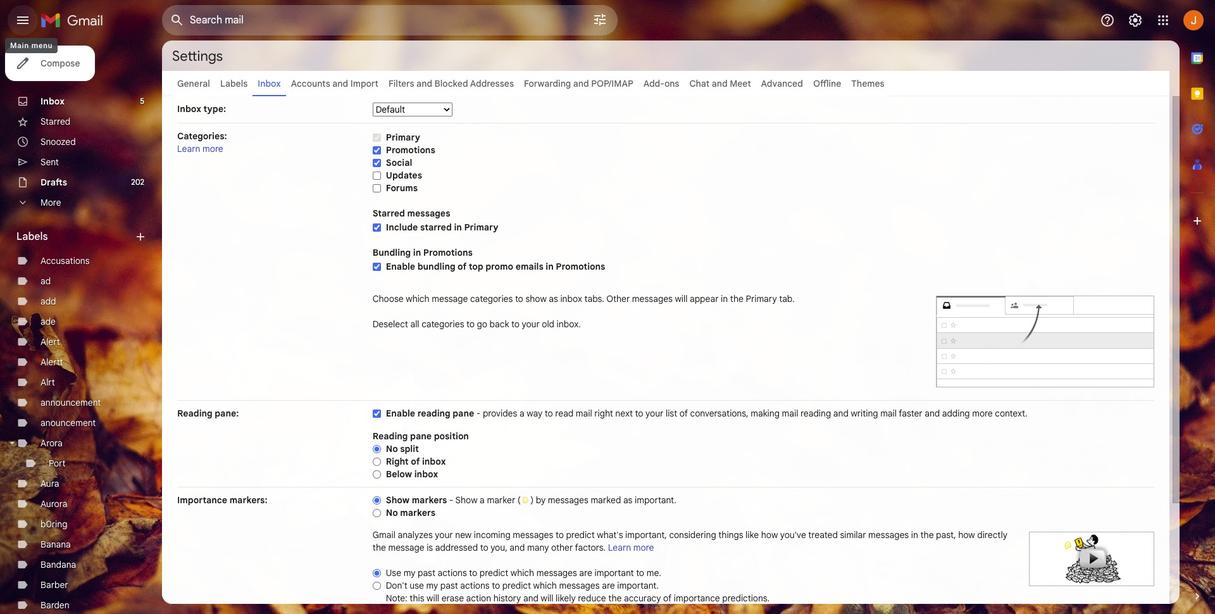 Task type: describe. For each thing, give the bounding box(es) containing it.
the right appear
[[731, 293, 744, 305]]

barber
[[41, 579, 68, 591]]

appear
[[690, 293, 719, 305]]

1 how from the left
[[762, 529, 778, 541]]

aura link
[[41, 478, 59, 489]]

announcement link
[[41, 397, 101, 408]]

me.
[[647, 567, 662, 579]]

snoozed
[[41, 136, 76, 148]]

right
[[386, 456, 409, 467]]

messages up "many"
[[513, 529, 554, 541]]

don't
[[386, 580, 408, 591]]

adding
[[943, 408, 970, 419]]

in inside gmail analyzes your new incoming messages to predict what's important, considering things like how you've treated similar messages in the past, how directly the message is addressed to you, and many other factors.
[[912, 529, 919, 541]]

forwarding and pop/imap link
[[524, 78, 634, 89]]

Enable bundling of top promo emails in Promotions checkbox
[[373, 262, 381, 272]]

list
[[666, 408, 678, 419]]

categories: learn more
[[177, 130, 227, 154]]

categories:
[[177, 130, 227, 142]]

right
[[595, 408, 613, 419]]

1 horizontal spatial inbox link
[[258, 78, 281, 89]]

important. inside don't use my past actions to predict which messages are important. note: this will erase action history and will likely reduce the accuracy of importance predictions.
[[618, 580, 659, 591]]

enable reading pane - provides a way to read mail right next to your list of conversations, making mail reading and writing mail faster and adding more context.
[[386, 408, 1028, 419]]

add-
[[644, 78, 665, 89]]

of right list
[[680, 408, 688, 419]]

add-ons
[[644, 78, 680, 89]]

no for no split
[[386, 443, 398, 455]]

Right of inbox radio
[[373, 457, 381, 467]]

0 vertical spatial my
[[404, 567, 416, 579]]

markers for no
[[400, 507, 436, 519]]

anouncement
[[41, 417, 96, 429]]

to left the you, on the bottom left of the page
[[480, 542, 489, 553]]

analyzes
[[398, 529, 433, 541]]

erase
[[442, 593, 464, 604]]

inbox for the leftmost inbox link
[[41, 96, 65, 107]]

Include starred in Primary checkbox
[[373, 223, 381, 232]]

social
[[386, 157, 412, 168]]

1 vertical spatial as
[[624, 495, 633, 506]]

0 horizontal spatial categories
[[422, 318, 464, 330]]

bandana link
[[41, 559, 76, 571]]

this
[[410, 593, 425, 604]]

updates
[[386, 170, 422, 181]]

2 vertical spatial inbox
[[415, 469, 438, 480]]

0 vertical spatial categories
[[470, 293, 513, 305]]

2 vertical spatial primary
[[746, 293, 777, 305]]

starred link
[[41, 116, 70, 127]]

accuracy
[[624, 593, 661, 604]]

barber link
[[41, 579, 68, 591]]

use my past actions to predict which messages are important to me.
[[386, 567, 662, 579]]

making
[[751, 408, 780, 419]]

0 horizontal spatial as
[[549, 293, 558, 305]]

other
[[551, 542, 573, 553]]

deselect all categories to go back to your old inbox.
[[373, 318, 581, 330]]

drafts link
[[41, 177, 67, 188]]

way
[[527, 408, 543, 419]]

1 horizontal spatial -
[[477, 408, 481, 419]]

filters
[[389, 78, 414, 89]]

aurora
[[41, 498, 67, 510]]

things
[[719, 529, 744, 541]]

all
[[411, 318, 420, 330]]

of up the below inbox
[[411, 456, 420, 467]]

directly
[[978, 529, 1008, 541]]

messages down 'other'
[[537, 567, 577, 579]]

position
[[434, 431, 469, 442]]

gmail image
[[41, 8, 110, 33]]

pane:
[[215, 408, 239, 419]]

predict inside don't use my past actions to predict which messages are important. note: this will erase action history and will likely reduce the accuracy of importance predictions.
[[503, 580, 531, 591]]

) by messages marked as important.
[[531, 495, 677, 506]]

0 horizontal spatial will
[[427, 593, 439, 604]]

announcement
[[41, 397, 101, 408]]

below
[[386, 469, 412, 480]]

)
[[531, 495, 534, 506]]

b0ring
[[41, 519, 67, 530]]

0 vertical spatial a
[[520, 408, 525, 419]]

search mail image
[[166, 9, 189, 32]]

1 vertical spatial your
[[646, 408, 664, 419]]

messages up the starred
[[407, 208, 451, 219]]

to inside don't use my past actions to predict which messages are important. note: this will erase action history and will likely reduce the accuracy of importance predictions.
[[492, 580, 500, 591]]

Forums checkbox
[[373, 184, 381, 193]]

the down gmail
[[373, 542, 386, 553]]

of inside don't use my past actions to predict which messages are important. note: this will erase action history and will likely reduce the accuracy of importance predictions.
[[664, 593, 672, 604]]

support image
[[1100, 13, 1116, 28]]

use
[[410, 580, 424, 591]]

labels for labels link
[[220, 78, 248, 89]]

my inside don't use my past actions to predict which messages are important. note: this will erase action history and will likely reduce the accuracy of importance predictions.
[[426, 580, 438, 591]]

settings image
[[1128, 13, 1144, 28]]

include starred in primary
[[386, 222, 499, 233]]

back
[[490, 318, 509, 330]]

inbox for inbox type:
[[177, 103, 201, 115]]

by
[[536, 495, 546, 506]]

advanced search options image
[[588, 7, 613, 32]]

0 horizontal spatial primary
[[386, 132, 420, 143]]

note:
[[386, 593, 408, 604]]

your inside gmail analyzes your new incoming messages to predict what's important, considering things like how you've treated similar messages in the past, how directly the message is addressed to you, and many other factors.
[[435, 529, 453, 541]]

show
[[526, 293, 547, 305]]

the left 'past,'
[[921, 529, 934, 541]]

Search mail text field
[[190, 14, 557, 27]]

banana
[[41, 539, 71, 550]]

faster
[[899, 408, 923, 419]]

Promotions checkbox
[[373, 146, 381, 155]]

labels for labels heading
[[16, 230, 48, 243]]

2 horizontal spatial will
[[675, 293, 688, 305]]

predict inside gmail analyzes your new incoming messages to predict what's important, considering things like how you've treated similar messages in the past, how directly the message is addressed to you, and many other factors.
[[566, 529, 595, 541]]

considering
[[670, 529, 717, 541]]

messages right the similar
[[869, 529, 909, 541]]

Use my past actions to predict which messages are important to me. radio
[[373, 568, 381, 578]]

starred for starred link
[[41, 116, 70, 127]]

no split
[[386, 443, 419, 455]]

chat and meet link
[[690, 78, 751, 89]]

top
[[469, 261, 484, 272]]

2 mail from the left
[[782, 408, 799, 419]]

main
[[10, 41, 29, 50]]

you've
[[781, 529, 807, 541]]

1 vertical spatial learn more link
[[608, 542, 654, 553]]

bandana
[[41, 559, 76, 571]]

import
[[351, 78, 379, 89]]

and right chat
[[712, 78, 728, 89]]

and left import
[[333, 78, 348, 89]]

0 horizontal spatial inbox link
[[41, 96, 65, 107]]

actions inside don't use my past actions to predict which messages are important. note: this will erase action history and will likely reduce the accuracy of importance predictions.
[[461, 580, 490, 591]]

alertt link
[[41, 356, 63, 368]]

are inside don't use my past actions to predict which messages are important. note: this will erase action history and will likely reduce the accuracy of importance predictions.
[[602, 580, 615, 591]]

1 vertical spatial which
[[511, 567, 535, 579]]

important,
[[626, 529, 667, 541]]

add
[[41, 296, 56, 307]]

gmail analyzes your new incoming messages to predict what's important, considering things like how you've treated similar messages in the past, how directly the message is addressed to you, and many other factors.
[[373, 529, 1008, 553]]

pop/imap
[[592, 78, 634, 89]]

to left show at the top left of the page
[[515, 293, 524, 305]]

go
[[477, 318, 488, 330]]

drafts
[[41, 177, 67, 188]]

1 horizontal spatial learn
[[608, 542, 631, 553]]

alertt
[[41, 356, 63, 368]]

1 vertical spatial primary
[[464, 222, 499, 233]]

conversations,
[[691, 408, 749, 419]]

1 show from the left
[[386, 495, 410, 506]]

2 show from the left
[[456, 495, 478, 506]]

no for no markers
[[386, 507, 398, 519]]

2 vertical spatial more
[[634, 542, 654, 553]]

2 reading from the left
[[801, 408, 831, 419]]

no markers
[[386, 507, 436, 519]]

202
[[131, 177, 144, 187]]

and right faster at the bottom of the page
[[925, 408, 940, 419]]

barden link
[[41, 600, 69, 611]]

the inside don't use my past actions to predict which messages are important. note: this will erase action history and will likely reduce the accuracy of importance predictions.
[[609, 593, 622, 604]]

No markers radio
[[373, 508, 381, 518]]

reading for reading pane position
[[373, 431, 408, 442]]

1 vertical spatial more
[[973, 408, 993, 419]]

2 how from the left
[[959, 529, 976, 541]]

offline link
[[814, 78, 842, 89]]

likely
[[556, 593, 576, 604]]

aurora link
[[41, 498, 67, 510]]

choose
[[373, 293, 404, 305]]

read
[[556, 408, 574, 419]]

in right emails
[[546, 261, 554, 272]]

messages right other
[[632, 293, 673, 305]]

advanced
[[761, 78, 803, 89]]

accounts and import link
[[291, 78, 379, 89]]

accounts and import
[[291, 78, 379, 89]]



Task type: vqa. For each thing, say whether or not it's contained in the screenshot.
Bunnies
no



Task type: locate. For each thing, give the bounding box(es) containing it.
1 vertical spatial actions
[[461, 580, 490, 591]]

1 vertical spatial -
[[450, 495, 454, 506]]

inbox link right labels link
[[258, 78, 281, 89]]

0 horizontal spatial starred
[[41, 116, 70, 127]]

None radio
[[373, 581, 381, 591]]

actions up erase
[[438, 567, 467, 579]]

main menu image
[[15, 13, 30, 28]]

learn down categories:
[[177, 143, 200, 154]]

pane up split at the bottom left of page
[[410, 431, 432, 442]]

past inside don't use my past actions to predict which messages are important. note: this will erase action history and will likely reduce the accuracy of importance predictions.
[[441, 580, 458, 591]]

provides
[[483, 408, 518, 419]]

categories
[[470, 293, 513, 305], [422, 318, 464, 330]]

important. up accuracy
[[618, 580, 659, 591]]

right of inbox
[[386, 456, 446, 467]]

0 horizontal spatial more
[[203, 143, 223, 154]]

mail left faster at the bottom of the page
[[881, 408, 897, 419]]

blocked
[[435, 78, 468, 89]]

0 vertical spatial learn
[[177, 143, 200, 154]]

show up no markers
[[386, 495, 410, 506]]

1 horizontal spatial past
[[441, 580, 458, 591]]

deselect
[[373, 318, 408, 330]]

to right way
[[545, 408, 553, 419]]

1 horizontal spatial labels
[[220, 78, 248, 89]]

main menu
[[10, 41, 53, 50]]

promo
[[486, 261, 514, 272]]

labels
[[220, 78, 248, 89], [16, 230, 48, 243]]

0 horizontal spatial learn
[[177, 143, 200, 154]]

important.
[[635, 495, 677, 506], [618, 580, 659, 591]]

ons
[[665, 78, 680, 89]]

you,
[[491, 542, 508, 553]]

2 horizontal spatial inbox
[[258, 78, 281, 89]]

primary up top
[[464, 222, 499, 233]]

more inside categories: learn more
[[203, 143, 223, 154]]

1 horizontal spatial as
[[624, 495, 633, 506]]

enable up reading pane position
[[386, 408, 415, 419]]

1 vertical spatial important.
[[618, 580, 659, 591]]

message inside gmail analyzes your new incoming messages to predict what's important, considering things like how you've treated similar messages in the past, how directly the message is addressed to you, and many other factors.
[[388, 542, 425, 553]]

1 horizontal spatial learn more link
[[608, 542, 654, 553]]

ad link
[[41, 275, 51, 287]]

to left me.
[[636, 567, 645, 579]]

predict
[[566, 529, 595, 541], [480, 567, 509, 579], [503, 580, 531, 591]]

other
[[607, 293, 630, 305]]

inbox for inbox link to the right
[[258, 78, 281, 89]]

sent
[[41, 156, 59, 168]]

accusations link
[[41, 255, 90, 267]]

settings
[[172, 47, 223, 64]]

sent link
[[41, 156, 59, 168]]

Social checkbox
[[373, 158, 381, 168]]

0 vertical spatial message
[[432, 293, 468, 305]]

are up don't use my past actions to predict which messages are important. note: this will erase action history and will likely reduce the accuracy of importance predictions.
[[580, 567, 593, 579]]

1 horizontal spatial inbox
[[177, 103, 201, 115]]

mail right read
[[576, 408, 592, 419]]

b0ring link
[[41, 519, 67, 530]]

2 horizontal spatial mail
[[881, 408, 897, 419]]

0 vertical spatial your
[[522, 318, 540, 330]]

show left marker
[[456, 495, 478, 506]]

0 horizontal spatial how
[[762, 529, 778, 541]]

0 vertical spatial inbox link
[[258, 78, 281, 89]]

important. up "important,"
[[635, 495, 677, 506]]

pane
[[453, 408, 474, 419], [410, 431, 432, 442]]

new
[[455, 529, 472, 541]]

no up right
[[386, 443, 398, 455]]

0 horizontal spatial mail
[[576, 408, 592, 419]]

inbox left tabs.
[[561, 293, 583, 305]]

(
[[518, 495, 521, 506]]

how right 'past,'
[[959, 529, 976, 541]]

in right appear
[[721, 293, 728, 305]]

labels navigation
[[0, 41, 162, 614]]

1 horizontal spatial message
[[432, 293, 468, 305]]

0 horizontal spatial inbox
[[41, 96, 65, 107]]

the right reduce
[[609, 593, 622, 604]]

more right adding
[[973, 408, 993, 419]]

how right like
[[762, 529, 778, 541]]

past up erase
[[441, 580, 458, 591]]

mail right making
[[782, 408, 799, 419]]

themes link
[[852, 78, 885, 89]]

1 vertical spatial markers
[[400, 507, 436, 519]]

to right back
[[512, 318, 520, 330]]

enable bundling of top promo emails in promotions
[[386, 261, 606, 272]]

starred up snoozed
[[41, 116, 70, 127]]

reading pane:
[[177, 408, 239, 419]]

incoming
[[474, 529, 511, 541]]

0 horizontal spatial a
[[480, 495, 485, 506]]

0 vertical spatial markers
[[412, 495, 447, 506]]

accounts
[[291, 78, 330, 89]]

starred up include starred in primary 'option'
[[373, 208, 405, 219]]

in left 'past,'
[[912, 529, 919, 541]]

0 horizontal spatial my
[[404, 567, 416, 579]]

2 horizontal spatial primary
[[746, 293, 777, 305]]

1 vertical spatial reading
[[373, 431, 408, 442]]

offline
[[814, 78, 842, 89]]

marked
[[591, 495, 621, 506]]

1 vertical spatial promotions
[[423, 247, 473, 258]]

1 vertical spatial pane
[[410, 431, 432, 442]]

0 horizontal spatial pane
[[410, 431, 432, 442]]

1 vertical spatial my
[[426, 580, 438, 591]]

and inside gmail analyzes your new incoming messages to predict what's important, considering things like how you've treated similar messages in the past, how directly the message is addressed to you, and many other factors.
[[510, 542, 525, 553]]

and right filters
[[417, 78, 432, 89]]

Primary checkbox
[[373, 133, 381, 142]]

reading left pane:
[[177, 408, 213, 419]]

predict up factors.
[[566, 529, 595, 541]]

learn more link down "important,"
[[608, 542, 654, 553]]

marker
[[487, 495, 516, 506]]

0 horizontal spatial past
[[418, 567, 436, 579]]

inbox right labels link
[[258, 78, 281, 89]]

port link
[[49, 458, 66, 469]]

and left pop/imap
[[574, 78, 589, 89]]

0 horizontal spatial reading
[[177, 408, 213, 419]]

and right history
[[524, 593, 539, 604]]

ade link
[[41, 316, 56, 327]]

to up history
[[492, 580, 500, 591]]

compose button
[[5, 46, 95, 81]]

anouncement link
[[41, 417, 96, 429]]

enable for enable reading pane - provides a way to read mail right next to your list of conversations, making mail reading and writing mail faster and adding more context.
[[386, 408, 415, 419]]

forums
[[386, 182, 418, 194]]

add-ons link
[[644, 78, 680, 89]]

1 horizontal spatial pane
[[453, 408, 474, 419]]

as right marked
[[624, 495, 633, 506]]

inbox.
[[557, 318, 581, 330]]

markers up no markers
[[412, 495, 447, 506]]

1 horizontal spatial will
[[541, 593, 554, 604]]

0 vertical spatial enable
[[386, 261, 415, 272]]

in up bundling
[[413, 247, 421, 258]]

next
[[616, 408, 633, 419]]

- up addressed at the left
[[450, 495, 454, 506]]

which inside don't use my past actions to predict which messages are important. note: this will erase action history and will likely reduce the accuracy of importance predictions.
[[534, 580, 557, 591]]

None search field
[[162, 5, 618, 35]]

more down "important,"
[[634, 542, 654, 553]]

inbox down right of inbox
[[415, 469, 438, 480]]

inbox up starred link
[[41, 96, 65, 107]]

importance
[[674, 593, 720, 604]]

1 mail from the left
[[576, 408, 592, 419]]

markers for show
[[412, 495, 447, 506]]

0 vertical spatial inbox
[[561, 293, 583, 305]]

to up action
[[469, 567, 478, 579]]

your left old
[[522, 318, 540, 330]]

snoozed link
[[41, 136, 76, 148]]

1 vertical spatial are
[[602, 580, 615, 591]]

starred
[[41, 116, 70, 127], [373, 208, 405, 219]]

below inbox
[[386, 469, 438, 480]]

meet
[[730, 78, 751, 89]]

factors.
[[575, 542, 606, 553]]

0 vertical spatial important.
[[635, 495, 677, 506]]

your
[[522, 318, 540, 330], [646, 408, 664, 419], [435, 529, 453, 541]]

my right use
[[426, 580, 438, 591]]

2 horizontal spatial more
[[973, 408, 993, 419]]

1 reading from the left
[[418, 408, 451, 419]]

to right next
[[635, 408, 644, 419]]

learn down what's at bottom
[[608, 542, 631, 553]]

starred for starred messages
[[373, 208, 405, 219]]

alrt link
[[41, 377, 55, 388]]

3 mail from the left
[[881, 408, 897, 419]]

1 horizontal spatial categories
[[470, 293, 513, 305]]

labels heading
[[16, 230, 134, 243]]

enable
[[386, 261, 415, 272], [386, 408, 415, 419]]

to up 'other'
[[556, 529, 564, 541]]

messages
[[407, 208, 451, 219], [632, 293, 673, 305], [548, 495, 589, 506], [513, 529, 554, 541], [869, 529, 909, 541], [537, 567, 577, 579], [559, 580, 600, 591]]

barden
[[41, 600, 69, 611]]

inbox inside labels navigation
[[41, 96, 65, 107]]

alert link
[[41, 336, 60, 348]]

tab.
[[780, 293, 795, 305]]

will right this
[[427, 593, 439, 604]]

messages right by
[[548, 495, 589, 506]]

in right the starred
[[454, 222, 462, 233]]

primary
[[386, 132, 420, 143], [464, 222, 499, 233], [746, 293, 777, 305]]

starred inside labels navigation
[[41, 116, 70, 127]]

1 no from the top
[[386, 443, 398, 455]]

1 vertical spatial inbox link
[[41, 96, 65, 107]]

1 vertical spatial inbox
[[422, 456, 446, 467]]

1 horizontal spatial how
[[959, 529, 976, 541]]

which up all
[[406, 293, 430, 305]]

the
[[731, 293, 744, 305], [921, 529, 934, 541], [373, 542, 386, 553], [609, 593, 622, 604]]

tab list
[[1180, 41, 1216, 569]]

1 vertical spatial learn
[[608, 542, 631, 553]]

labels down 'more'
[[16, 230, 48, 243]]

inbox up the below inbox
[[422, 456, 446, 467]]

labels up type:
[[220, 78, 248, 89]]

0 vertical spatial -
[[477, 408, 481, 419]]

advanced link
[[761, 78, 803, 89]]

enable for enable bundling of top promo emails in promotions
[[386, 261, 415, 272]]

primary left tab.
[[746, 293, 777, 305]]

No split radio
[[373, 444, 381, 454]]

0 horizontal spatial your
[[435, 529, 453, 541]]

reading for reading pane:
[[177, 408, 213, 419]]

categories up back
[[470, 293, 513, 305]]

learn inside categories: learn more
[[177, 143, 200, 154]]

action
[[466, 593, 491, 604]]

inbox left type:
[[177, 103, 201, 115]]

0 vertical spatial predict
[[566, 529, 595, 541]]

0 vertical spatial more
[[203, 143, 223, 154]]

a left marker
[[480, 495, 485, 506]]

predict down the you, on the bottom left of the page
[[480, 567, 509, 579]]

general link
[[177, 78, 210, 89]]

of left top
[[458, 261, 467, 272]]

labels inside navigation
[[16, 230, 48, 243]]

1 horizontal spatial a
[[520, 408, 525, 419]]

0 vertical spatial pane
[[453, 408, 474, 419]]

actions
[[438, 567, 467, 579], [461, 580, 490, 591]]

1 horizontal spatial show
[[456, 495, 478, 506]]

forwarding
[[524, 78, 571, 89]]

markers:
[[230, 495, 268, 506]]

primary up social
[[386, 132, 420, 143]]

0 vertical spatial actions
[[438, 567, 467, 579]]

type:
[[204, 103, 226, 115]]

0 vertical spatial no
[[386, 443, 398, 455]]

1 horizontal spatial my
[[426, 580, 438, 591]]

markers
[[412, 495, 447, 506], [400, 507, 436, 519]]

alrt
[[41, 377, 55, 388]]

2 no from the top
[[386, 507, 398, 519]]

0 horizontal spatial message
[[388, 542, 425, 553]]

importance
[[177, 495, 227, 506]]

messages up reduce
[[559, 580, 600, 591]]

1 vertical spatial predict
[[480, 567, 509, 579]]

messages inside don't use my past actions to predict which messages are important. note: this will erase action history and will likely reduce the accuracy of importance predictions.
[[559, 580, 600, 591]]

pane up position
[[453, 408, 474, 419]]

link to an instructional video for priority inbox image
[[1030, 532, 1155, 586]]

choose which message categories to show as inbox tabs. other messages will appear in the primary tab.
[[373, 293, 795, 305]]

a left way
[[520, 408, 525, 419]]

2 enable from the top
[[386, 408, 415, 419]]

0 vertical spatial promotions
[[386, 144, 435, 156]]

2 vertical spatial which
[[534, 580, 557, 591]]

Below inbox radio
[[373, 470, 381, 479]]

don't use my past actions to predict which messages are important. note: this will erase action history and will likely reduce the accuracy of importance predictions.
[[386, 580, 770, 604]]

past,
[[937, 529, 957, 541]]

categories right all
[[422, 318, 464, 330]]

of right accuracy
[[664, 593, 672, 604]]

Updates checkbox
[[373, 171, 381, 180]]

1 enable from the top
[[386, 261, 415, 272]]

0 vertical spatial labels
[[220, 78, 248, 89]]

and left writing
[[834, 408, 849, 419]]

0 vertical spatial primary
[[386, 132, 420, 143]]

0 vertical spatial past
[[418, 567, 436, 579]]

compose
[[41, 58, 80, 69]]

which up history
[[511, 567, 535, 579]]

0 vertical spatial which
[[406, 293, 430, 305]]

1 horizontal spatial your
[[522, 318, 540, 330]]

will left appear
[[675, 293, 688, 305]]

0 horizontal spatial show
[[386, 495, 410, 506]]

0 vertical spatial learn more link
[[177, 143, 223, 154]]

reading up no split
[[373, 431, 408, 442]]

1 vertical spatial past
[[441, 580, 458, 591]]

1 horizontal spatial reading
[[801, 408, 831, 419]]

inbox
[[258, 78, 281, 89], [41, 96, 65, 107], [177, 103, 201, 115]]

more down categories:
[[203, 143, 223, 154]]

past up use
[[418, 567, 436, 579]]

None checkbox
[[373, 409, 381, 418]]

2 vertical spatial promotions
[[556, 261, 606, 272]]

treated
[[809, 529, 838, 541]]

None radio
[[373, 496, 381, 505]]

and
[[333, 78, 348, 89], [417, 78, 432, 89], [574, 78, 589, 89], [712, 78, 728, 89], [834, 408, 849, 419], [925, 408, 940, 419], [510, 542, 525, 553], [524, 593, 539, 604]]

alert
[[41, 336, 60, 348]]

1 horizontal spatial are
[[602, 580, 615, 591]]

will left likely
[[541, 593, 554, 604]]

0 horizontal spatial are
[[580, 567, 593, 579]]

1 vertical spatial message
[[388, 542, 425, 553]]

0 horizontal spatial -
[[450, 495, 454, 506]]

of
[[458, 261, 467, 272], [680, 408, 688, 419], [411, 456, 420, 467], [664, 593, 672, 604]]

1 vertical spatial enable
[[386, 408, 415, 419]]

and inside don't use my past actions to predict which messages are important. note: this will erase action history and will likely reduce the accuracy of importance predictions.
[[524, 593, 539, 604]]

- left provides
[[477, 408, 481, 419]]

which up likely
[[534, 580, 557, 591]]

1 vertical spatial categories
[[422, 318, 464, 330]]

2 horizontal spatial your
[[646, 408, 664, 419]]

1 horizontal spatial primary
[[464, 222, 499, 233]]

0 horizontal spatial reading
[[418, 408, 451, 419]]

message
[[432, 293, 468, 305], [388, 542, 425, 553]]

no right no markers radio
[[386, 507, 398, 519]]

enable down bundling
[[386, 261, 415, 272]]

add link
[[41, 296, 56, 307]]

bundling in promotions
[[373, 247, 473, 258]]

inbox type:
[[177, 103, 226, 115]]

reading up reading pane position
[[418, 408, 451, 419]]

1 vertical spatial labels
[[16, 230, 48, 243]]

0 vertical spatial as
[[549, 293, 558, 305]]

more button
[[0, 192, 152, 213]]

2 vertical spatial your
[[435, 529, 453, 541]]

aura
[[41, 478, 59, 489]]

promotions up the 'choose which message categories to show as inbox tabs. other messages will appear in the primary tab.'
[[556, 261, 606, 272]]

1 vertical spatial a
[[480, 495, 485, 506]]

and right the you, on the bottom left of the page
[[510, 542, 525, 553]]

to left the go
[[467, 318, 475, 330]]

2 vertical spatial predict
[[503, 580, 531, 591]]

predict down use my past actions to predict which messages are important to me.
[[503, 580, 531, 591]]

0 vertical spatial reading
[[177, 408, 213, 419]]

learn more link down categories:
[[177, 143, 223, 154]]

your up addressed at the left
[[435, 529, 453, 541]]



